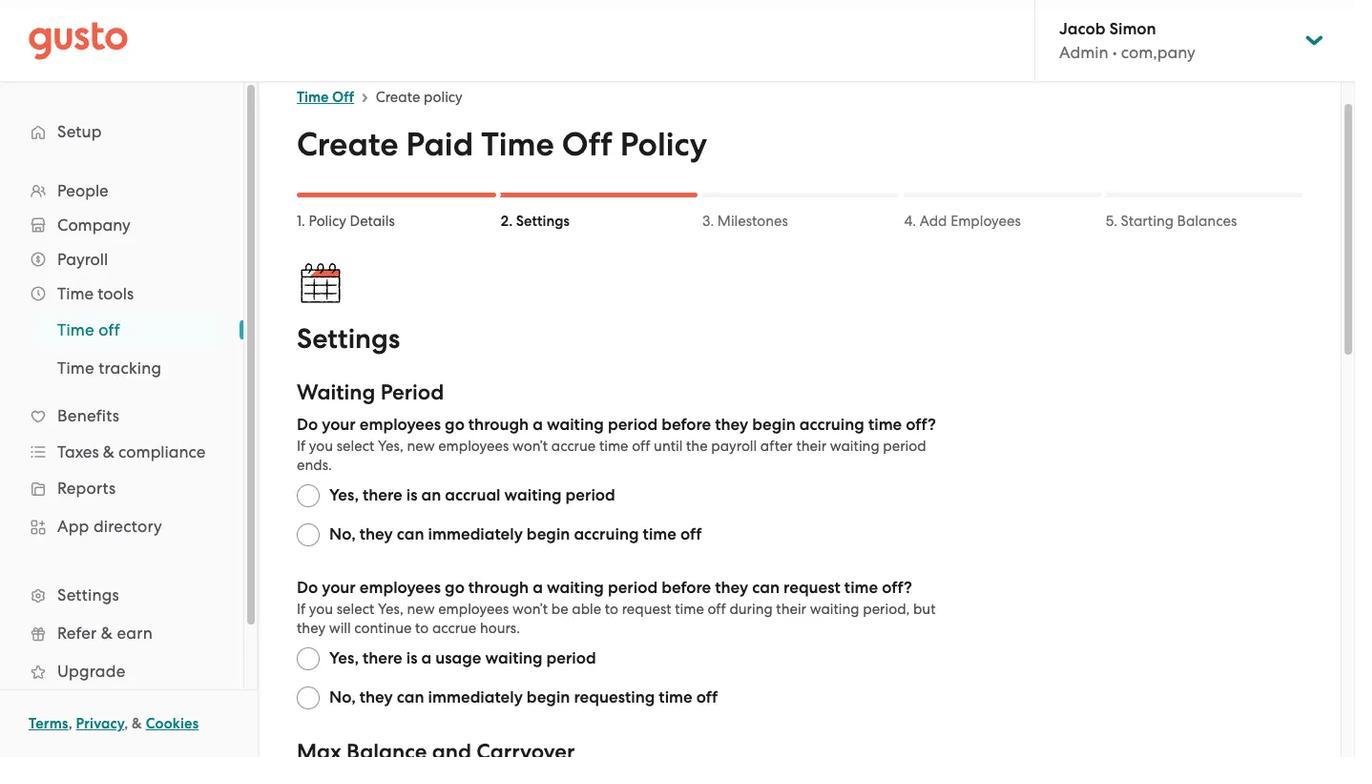 Task type: vqa. For each thing, say whether or not it's contained in the screenshot.
Do in the Do your employees go through a waiting period before they begin accruing time off? If you select Yes, new employees won't accrue time off until the payroll after their waiting period ends.
yes



Task type: describe. For each thing, give the bounding box(es) containing it.
starting
[[1121, 213, 1174, 230]]

hours.
[[480, 620, 520, 638]]

setup
[[57, 122, 102, 141]]

time tracking link
[[34, 351, 224, 386]]

yes, inside do your employees go through a waiting period before they can request time off? if you select yes, new employees won't be able to request time off during their waiting period, but they will continue to accrue hours.
[[378, 601, 404, 619]]

before for begin
[[662, 415, 711, 435]]

employees up hours.
[[438, 601, 509, 619]]

simon
[[1110, 19, 1157, 39]]

Yes, there is an accrual waiting period radio
[[297, 485, 320, 508]]

jacob simon admin • com,pany
[[1060, 19, 1196, 62]]

yes, right yes, there is an accrual waiting period 'option'
[[329, 486, 359, 506]]

after
[[761, 438, 793, 455]]

milestones
[[718, 213, 788, 230]]

yes, inside do your employees go through a waiting period before they begin accruing time off? if you select yes, new employees won't accrue time off until the payroll after their waiting period ends.
[[378, 438, 404, 455]]

privacy
[[76, 716, 124, 733]]

balances
[[1177, 213, 1237, 230]]

upgrade
[[57, 662, 126, 682]]

no, they can immediately begin requesting time off
[[329, 688, 718, 708]]

taxes & compliance button
[[19, 435, 224, 470]]

reports link
[[19, 472, 224, 506]]

0 horizontal spatial off
[[332, 89, 354, 106]]

cookies button
[[146, 713, 199, 736]]

people button
[[19, 174, 224, 208]]

new for an
[[407, 438, 435, 455]]

time off link
[[297, 89, 354, 106]]

time off
[[57, 321, 120, 340]]

2 , from the left
[[124, 716, 128, 733]]

off down the on the right bottom of page
[[680, 525, 702, 545]]

employees
[[951, 213, 1021, 230]]

off right requesting
[[697, 688, 718, 708]]

cookies
[[146, 716, 199, 733]]

yes, there is an accrual waiting period
[[329, 486, 615, 506]]

continue
[[354, 620, 412, 638]]

settings link
[[19, 578, 224, 613]]

app directory link
[[19, 510, 224, 544]]

they inside do your employees go through a waiting period before they begin accruing time off? if you select yes, new employees won't accrue time off until the payroll after their waiting period ends.
[[715, 415, 749, 435]]

payroll
[[57, 250, 108, 269]]

they left will
[[297, 620, 326, 638]]

jacob
[[1060, 19, 1106, 39]]

taxes
[[57, 443, 99, 462]]

an
[[421, 486, 441, 506]]

1 , from the left
[[68, 716, 72, 733]]

time tracking
[[57, 359, 162, 378]]

select for yes, there is an accrual waiting period
[[337, 438, 374, 455]]

benefits link
[[19, 399, 224, 433]]

employees up accrual
[[438, 438, 509, 455]]

time tools
[[57, 284, 134, 304]]

before for can
[[662, 578, 711, 598]]

taxes & compliance
[[57, 443, 206, 462]]

company
[[57, 216, 130, 235]]

period inside do your employees go through a waiting period before they can request time off? if you select yes, new employees won't be able to request time off during their waiting period, but they will continue to accrue hours.
[[608, 578, 658, 598]]

yes, there is a usage waiting period
[[329, 649, 596, 669]]

company button
[[19, 208, 224, 242]]

off inside gusto navigation element
[[99, 321, 120, 340]]

tracking
[[99, 359, 162, 378]]

earn
[[117, 624, 153, 643]]

terms , privacy , & cookies
[[29, 716, 199, 733]]

compliance
[[118, 443, 206, 462]]

able
[[572, 601, 602, 619]]

immediately for accrual
[[428, 525, 523, 545]]

yes, down will
[[329, 649, 359, 669]]

Yes, there is a usage waiting period radio
[[297, 648, 320, 671]]

they up during
[[715, 578, 749, 598]]

add
[[920, 213, 947, 230]]

0 horizontal spatial request
[[622, 601, 672, 619]]

0 horizontal spatial policy
[[309, 213, 346, 230]]

if for do your employees go through a waiting period before they begin accruing time off?
[[297, 438, 306, 455]]

privacy link
[[76, 716, 124, 733]]

payroll
[[711, 438, 757, 455]]

settings inside 'link'
[[57, 586, 119, 605]]

ends.
[[297, 457, 332, 474]]

refer & earn
[[57, 624, 153, 643]]

1 vertical spatial settings
[[297, 323, 400, 356]]

create for create policy
[[376, 89, 420, 106]]

can inside do your employees go through a waiting period before they can request time off? if you select yes, new employees won't be able to request time off during their waiting period, but they will continue to accrue hours.
[[752, 578, 780, 598]]

time for time tools
[[57, 284, 94, 304]]

tools
[[98, 284, 134, 304]]

will
[[329, 620, 351, 638]]

•
[[1113, 43, 1117, 62]]

a for accrual
[[533, 415, 543, 435]]

immediately for usage
[[428, 688, 523, 708]]

a for usage
[[533, 578, 543, 598]]

create policy
[[376, 89, 463, 106]]

begin for begin
[[527, 525, 570, 545]]

waiting period
[[297, 380, 444, 406]]

gusto navigation element
[[0, 82, 243, 758]]

terms link
[[29, 716, 68, 733]]

be
[[552, 601, 569, 619]]

is for a
[[406, 649, 418, 669]]

list containing time off
[[0, 311, 243, 388]]

waiting
[[297, 380, 375, 406]]

people
[[57, 181, 109, 200]]



Task type: locate. For each thing, give the bounding box(es) containing it.
refer & earn link
[[19, 617, 224, 651]]

reports
[[57, 479, 116, 498]]

1 vertical spatial policy
[[309, 213, 346, 230]]

won't inside do your employees go through a waiting period before they begin accruing time off? if you select yes, new employees won't accrue time off until the payroll after their waiting period ends.
[[513, 438, 548, 455]]

policy
[[424, 89, 463, 106]]

won't up yes, there is an accrual waiting period
[[513, 438, 548, 455]]

begin up after
[[752, 415, 796, 435]]

1 vertical spatial before
[[662, 578, 711, 598]]

your
[[322, 415, 356, 435], [322, 578, 356, 598]]

waiting
[[547, 415, 604, 435], [830, 438, 880, 455], [504, 486, 562, 506], [547, 578, 604, 598], [810, 601, 860, 619], [485, 649, 543, 669]]

go inside do your employees go through a waiting period before they can request time off? if you select yes, new employees won't be able to request time off during their waiting period, but they will continue to accrue hours.
[[445, 578, 465, 598]]

immediately down yes, there is a usage waiting period
[[428, 688, 523, 708]]

off inside do your employees go through a waiting period before they can request time off? if you select yes, new employees won't be able to request time off during their waiting period, but they will continue to accrue hours.
[[708, 601, 726, 619]]

& left 'cookies'
[[132, 716, 142, 733]]

accrue inside do your employees go through a waiting period before they can request time off? if you select yes, new employees won't be able to request time off during their waiting period, but they will continue to accrue hours.
[[432, 620, 477, 638]]

0 vertical spatial off?
[[906, 415, 936, 435]]

setup link
[[19, 115, 224, 149]]

go inside do your employees go through a waiting period before they begin accruing time off? if you select yes, new employees won't accrue time off until the payroll after their waiting period ends.
[[445, 415, 465, 435]]

0 vertical spatial accrue
[[552, 438, 596, 455]]

1 vertical spatial their
[[776, 601, 807, 619]]

accruing
[[800, 415, 865, 435], [574, 525, 639, 545]]

& for earn
[[101, 624, 113, 643]]

1 horizontal spatial off
[[562, 125, 612, 164]]

won't for accrual
[[513, 438, 548, 455]]

if for do your employees go through a waiting period before they can request time off?
[[297, 601, 306, 619]]

0 vertical spatial a
[[533, 415, 543, 435]]

1 vertical spatial immediately
[[428, 688, 523, 708]]

if inside do your employees go through a waiting period before they begin accruing time off? if you select yes, new employees won't accrue time off until the payroll after their waiting period ends.
[[297, 438, 306, 455]]

yes,
[[378, 438, 404, 455], [329, 486, 359, 506], [378, 601, 404, 619], [329, 649, 359, 669]]

if up yes, there is a usage waiting period radio
[[297, 601, 306, 619]]

accrue
[[552, 438, 596, 455], [432, 620, 477, 638]]

a
[[533, 415, 543, 435], [533, 578, 543, 598], [421, 649, 432, 669]]

you up ends.
[[309, 438, 333, 455]]

through inside do your employees go through a waiting period before they begin accruing time off? if you select yes, new employees won't accrue time off until the payroll after their waiting period ends.
[[469, 415, 529, 435]]

there for an
[[363, 486, 403, 506]]

is down continue
[[406, 649, 418, 669]]

payroll button
[[19, 242, 224, 277]]

through up hours.
[[469, 578, 529, 598]]

1 vertical spatial &
[[101, 624, 113, 643]]

won't inside do your employees go through a waiting period before they can request time off? if you select yes, new employees won't be able to request time off during their waiting period, but they will continue to accrue hours.
[[513, 601, 548, 619]]

1 vertical spatial accruing
[[574, 525, 639, 545]]

refer
[[57, 624, 97, 643]]

period,
[[863, 601, 910, 619]]

accrue inside do your employees go through a waiting period before they begin accruing time off? if you select yes, new employees won't accrue time off until the payroll after their waiting period ends.
[[552, 438, 596, 455]]

their for request
[[776, 601, 807, 619]]

1 vertical spatial if
[[297, 601, 306, 619]]

before inside do your employees go through a waiting period before they can request time off? if you select yes, new employees won't be able to request time off during their waiting period, but they will continue to accrue hours.
[[662, 578, 711, 598]]

new inside do your employees go through a waiting period before they can request time off? if you select yes, new employees won't be able to request time off during their waiting period, but they will continue to accrue hours.
[[407, 601, 435, 619]]

can
[[397, 525, 424, 545], [752, 578, 780, 598], [397, 688, 424, 708]]

upgrade link
[[19, 655, 224, 689]]

a inside do your employees go through a waiting period before they can request time off? if you select yes, new employees won't be able to request time off during their waiting period, but they will continue to accrue hours.
[[533, 578, 543, 598]]

but
[[913, 601, 936, 619]]

com,pany
[[1121, 43, 1196, 62]]

2 won't from the top
[[513, 601, 548, 619]]

to
[[605, 601, 619, 619], [415, 620, 429, 638]]

no, right no, they can immediately begin accruing time off radio
[[329, 525, 356, 545]]

1 vertical spatial off
[[562, 125, 612, 164]]

1 vertical spatial request
[[622, 601, 672, 619]]

2 list from the top
[[0, 311, 243, 388]]

accrue up "usage"
[[432, 620, 477, 638]]

2 vertical spatial begin
[[527, 688, 570, 708]]

0 vertical spatial select
[[337, 438, 374, 455]]

create paid time off policy
[[297, 125, 707, 164]]

do down no, they can immediately begin accruing time off radio
[[297, 578, 318, 598]]

0 horizontal spatial settings
[[57, 586, 119, 605]]

1 vertical spatial can
[[752, 578, 780, 598]]

,
[[68, 716, 72, 733], [124, 716, 128, 733]]

can down yes, there is a usage waiting period
[[397, 688, 424, 708]]

through inside do your employees go through a waiting period before they can request time off? if you select yes, new employees won't be able to request time off during their waiting period, but they will continue to accrue hours.
[[469, 578, 529, 598]]

2 you from the top
[[309, 601, 333, 619]]

off down the 'tools' on the top of page
[[99, 321, 120, 340]]

begin for can
[[527, 688, 570, 708]]

0 horizontal spatial accrue
[[432, 620, 477, 638]]

their inside do your employees go through a waiting period before they can request time off? if you select yes, new employees won't be able to request time off during their waiting period, but they will continue to accrue hours.
[[776, 601, 807, 619]]

time for time off
[[297, 89, 329, 106]]

, left cookies button
[[124, 716, 128, 733]]

time
[[297, 89, 329, 106], [481, 125, 554, 164], [57, 284, 94, 304], [57, 321, 94, 340], [57, 359, 94, 378]]

0 vertical spatial accruing
[[800, 415, 865, 435]]

2 there from the top
[[363, 649, 403, 669]]

1 immediately from the top
[[428, 525, 523, 545]]

off? for do your employees go through a waiting period before they can request time off?
[[882, 578, 912, 598]]

details
[[350, 213, 395, 230]]

you inside do your employees go through a waiting period before they can request time off? if you select yes, new employees won't be able to request time off during their waiting period, but they will continue to accrue hours.
[[309, 601, 333, 619]]

during
[[730, 601, 773, 619]]

1 vertical spatial do
[[297, 578, 318, 598]]

settings up refer
[[57, 586, 119, 605]]

0 vertical spatial do
[[297, 415, 318, 435]]

no, right no, they can immediately begin requesting time off option
[[329, 688, 356, 708]]

new up an
[[407, 438, 435, 455]]

1 vertical spatial no,
[[329, 688, 356, 708]]

2 no, from the top
[[329, 688, 356, 708]]

2 vertical spatial settings
[[57, 586, 119, 605]]

1 vertical spatial begin
[[527, 525, 570, 545]]

0 vertical spatial no,
[[329, 525, 356, 545]]

0 vertical spatial won't
[[513, 438, 548, 455]]

2 do from the top
[[297, 578, 318, 598]]

request
[[784, 578, 841, 598], [622, 601, 672, 619]]

2 select from the top
[[337, 601, 374, 619]]

1 vertical spatial won't
[[513, 601, 548, 619]]

before inside do your employees go through a waiting period before they begin accruing time off? if you select yes, new employees won't accrue time off until the payroll after their waiting period ends.
[[662, 415, 711, 435]]

0 vertical spatial can
[[397, 525, 424, 545]]

0 vertical spatial immediately
[[428, 525, 523, 545]]

0 vertical spatial their
[[796, 438, 827, 455]]

no, for no, they can immediately begin accruing time off
[[329, 525, 356, 545]]

create for create paid time off policy
[[297, 125, 399, 164]]

admin
[[1060, 43, 1109, 62]]

&
[[103, 443, 114, 462], [101, 624, 113, 643], [132, 716, 142, 733]]

2 new from the top
[[407, 601, 435, 619]]

usage
[[435, 649, 481, 669]]

paid
[[406, 125, 474, 164]]

time off
[[297, 89, 354, 106]]

1 new from the top
[[407, 438, 435, 455]]

1 vertical spatial go
[[445, 578, 465, 598]]

1 vertical spatial new
[[407, 601, 435, 619]]

1 horizontal spatial accrue
[[552, 438, 596, 455]]

you for do your employees go through a waiting period before they begin accruing time off?
[[309, 438, 333, 455]]

to right continue
[[415, 620, 429, 638]]

your up will
[[322, 578, 356, 598]]

yes, down waiting period
[[378, 438, 404, 455]]

2 immediately from the top
[[428, 688, 523, 708]]

0 horizontal spatial accruing
[[574, 525, 639, 545]]

settings down create paid time off policy
[[516, 213, 570, 230]]

new inside do your employees go through a waiting period before they begin accruing time off? if you select yes, new employees won't accrue time off until the payroll after their waiting period ends.
[[407, 438, 435, 455]]

1 vertical spatial off?
[[882, 578, 912, 598]]

select inside do your employees go through a waiting period before they can request time off? if you select yes, new employees won't be able to request time off during their waiting period, but they will continue to accrue hours.
[[337, 601, 374, 619]]

off?
[[906, 415, 936, 435], [882, 578, 912, 598]]

accrual
[[445, 486, 501, 506]]

0 horizontal spatial to
[[415, 620, 429, 638]]

do inside do your employees go through a waiting period before they can request time off? if you select yes, new employees won't be able to request time off during their waiting period, but they will continue to accrue hours.
[[297, 578, 318, 598]]

if up ends.
[[297, 438, 306, 455]]

, left the privacy
[[68, 716, 72, 733]]

their right after
[[796, 438, 827, 455]]

0 vertical spatial &
[[103, 443, 114, 462]]

1 no, from the top
[[329, 525, 356, 545]]

off? inside do your employees go through a waiting period before they begin accruing time off? if you select yes, new employees won't accrue time off until the payroll after their waiting period ends.
[[906, 415, 936, 435]]

begin
[[752, 415, 796, 435], [527, 525, 570, 545], [527, 688, 570, 708]]

can down an
[[397, 525, 424, 545]]

0 vertical spatial go
[[445, 415, 465, 435]]

select down waiting period
[[337, 438, 374, 455]]

& right taxes
[[103, 443, 114, 462]]

begin up be
[[527, 525, 570, 545]]

2 before from the top
[[662, 578, 711, 598]]

time inside time off link
[[57, 321, 94, 340]]

do your employees go through a waiting period before they begin accruing time off? if you select yes, new employees won't accrue time off until the payroll after their waiting period ends.
[[297, 415, 936, 474]]

1 vertical spatial to
[[415, 620, 429, 638]]

home image
[[29, 21, 128, 60]]

can for no, they can immediately begin requesting time off
[[397, 688, 424, 708]]

1 is from the top
[[406, 486, 418, 506]]

employees down period
[[360, 415, 441, 435]]

immediately down accrual
[[428, 525, 523, 545]]

starting balances
[[1121, 213, 1237, 230]]

yes, up continue
[[378, 601, 404, 619]]

no,
[[329, 525, 356, 545], [329, 688, 356, 708]]

0 vertical spatial there
[[363, 486, 403, 506]]

time inside time tools dropdown button
[[57, 284, 94, 304]]

they right no, they can immediately begin requesting time off option
[[360, 688, 393, 708]]

your down waiting
[[322, 415, 356, 435]]

2 your from the top
[[322, 578, 356, 598]]

through for usage
[[469, 578, 529, 598]]

1 before from the top
[[662, 415, 711, 435]]

won't for usage
[[513, 601, 548, 619]]

they
[[715, 415, 749, 435], [360, 525, 393, 545], [715, 578, 749, 598], [297, 620, 326, 638], [360, 688, 393, 708]]

do up ends.
[[297, 415, 318, 435]]

there
[[363, 486, 403, 506], [363, 649, 403, 669]]

off? inside do your employees go through a waiting period before they can request time off? if you select yes, new employees won't be able to request time off during their waiting period, but they will continue to accrue hours.
[[882, 578, 912, 598]]

new up continue
[[407, 601, 435, 619]]

0 vertical spatial you
[[309, 438, 333, 455]]

add employees
[[920, 213, 1021, 230]]

create left policy
[[376, 89, 420, 106]]

off
[[332, 89, 354, 106], [562, 125, 612, 164]]

0 vertical spatial policy
[[620, 125, 707, 164]]

1 do from the top
[[297, 415, 318, 435]]

create down time off link
[[297, 125, 399, 164]]

0 vertical spatial if
[[297, 438, 306, 455]]

1 select from the top
[[337, 438, 374, 455]]

1 won't from the top
[[513, 438, 548, 455]]

1 you from the top
[[309, 438, 333, 455]]

to right able
[[605, 601, 619, 619]]

list containing people
[[0, 174, 243, 729]]

time off link
[[34, 313, 224, 347]]

through up accrual
[[469, 415, 529, 435]]

2 vertical spatial &
[[132, 716, 142, 733]]

won't left be
[[513, 601, 548, 619]]

1 horizontal spatial settings
[[297, 323, 400, 356]]

0 vertical spatial is
[[406, 486, 418, 506]]

2 vertical spatial a
[[421, 649, 432, 669]]

1 vertical spatial is
[[406, 649, 418, 669]]

is left an
[[406, 486, 418, 506]]

0 vertical spatial settings
[[516, 213, 570, 230]]

you for do your employees go through a waiting period before they can request time off?
[[309, 601, 333, 619]]

1 if from the top
[[297, 438, 306, 455]]

1 vertical spatial select
[[337, 601, 374, 619]]

select inside do your employees go through a waiting period before they begin accruing time off? if you select yes, new employees won't accrue time off until the payroll after their waiting period ends.
[[337, 438, 374, 455]]

1 go from the top
[[445, 415, 465, 435]]

list
[[0, 174, 243, 729], [0, 311, 243, 388]]

do your employees go through a waiting period before they can request time off? if you select yes, new employees won't be able to request time off during their waiting period, but they will continue to accrue hours.
[[297, 578, 936, 638]]

0 vertical spatial to
[[605, 601, 619, 619]]

off left until
[[632, 438, 650, 455]]

won't
[[513, 438, 548, 455], [513, 601, 548, 619]]

you inside do your employees go through a waiting period before they begin accruing time off? if you select yes, new employees won't accrue time off until the payroll after their waiting period ends.
[[309, 438, 333, 455]]

do for do your employees go through a waiting period before they can request time off?
[[297, 578, 318, 598]]

No, they can immediately begin requesting time off radio
[[297, 687, 320, 710]]

their
[[796, 438, 827, 455], [776, 601, 807, 619]]

2 if from the top
[[297, 601, 306, 619]]

app
[[57, 517, 89, 536]]

1 vertical spatial there
[[363, 649, 403, 669]]

off left during
[[708, 601, 726, 619]]

time
[[868, 415, 902, 435], [599, 438, 629, 455], [643, 525, 677, 545], [845, 578, 878, 598], [675, 601, 704, 619], [659, 688, 693, 708]]

their inside do your employees go through a waiting period before they begin accruing time off? if you select yes, new employees won't accrue time off until the payroll after their waiting period ends.
[[796, 438, 827, 455]]

1 vertical spatial you
[[309, 601, 333, 619]]

0 vertical spatial create
[[376, 89, 420, 106]]

settings up waiting
[[297, 323, 400, 356]]

0 vertical spatial begin
[[752, 415, 796, 435]]

1 horizontal spatial ,
[[124, 716, 128, 733]]

1 your from the top
[[322, 415, 356, 435]]

1 horizontal spatial accruing
[[800, 415, 865, 435]]

until
[[654, 438, 683, 455]]

period
[[608, 415, 658, 435], [883, 438, 926, 455], [566, 486, 615, 506], [608, 578, 658, 598], [546, 649, 596, 669]]

select for yes, there is a usage waiting period
[[337, 601, 374, 619]]

0 vertical spatial off
[[332, 89, 354, 106]]

do inside do your employees go through a waiting period before they begin accruing time off? if you select yes, new employees won't accrue time off until the payroll after their waiting period ends.
[[297, 415, 318, 435]]

go for accrual
[[445, 415, 465, 435]]

policy details
[[309, 213, 395, 230]]

accrue left until
[[552, 438, 596, 455]]

2 vertical spatial can
[[397, 688, 424, 708]]

your inside do your employees go through a waiting period before they can request time off? if you select yes, new employees won't be able to request time off during their waiting period, but they will continue to accrue hours.
[[322, 578, 356, 598]]

go up "usage"
[[445, 578, 465, 598]]

0 vertical spatial new
[[407, 438, 435, 455]]

1 vertical spatial create
[[297, 125, 399, 164]]

1 there from the top
[[363, 486, 403, 506]]

1 horizontal spatial request
[[784, 578, 841, 598]]

& for compliance
[[103, 443, 114, 462]]

new for a
[[407, 601, 435, 619]]

0 vertical spatial through
[[469, 415, 529, 435]]

period
[[381, 380, 444, 406]]

1 through from the top
[[469, 415, 529, 435]]

2 through from the top
[[469, 578, 529, 598]]

2 horizontal spatial settings
[[516, 213, 570, 230]]

there left an
[[363, 486, 403, 506]]

go up yes, there is an accrual waiting period
[[445, 415, 465, 435]]

a inside do your employees go through a waiting period before they begin accruing time off? if you select yes, new employees won't accrue time off until the payroll after their waiting period ends.
[[533, 415, 543, 435]]

1 vertical spatial accrue
[[432, 620, 477, 638]]

they right no, they can immediately begin accruing time off radio
[[360, 525, 393, 545]]

off? for do your employees go through a waiting period before they begin accruing time off?
[[906, 415, 936, 435]]

if
[[297, 438, 306, 455], [297, 601, 306, 619]]

do
[[297, 415, 318, 435], [297, 578, 318, 598]]

No, they can immediately begin accruing time off radio
[[297, 524, 320, 547]]

policy
[[620, 125, 707, 164], [309, 213, 346, 230]]

benefits
[[57, 407, 119, 426]]

employees
[[360, 415, 441, 435], [438, 438, 509, 455], [360, 578, 441, 598], [438, 601, 509, 619]]

1 list from the top
[[0, 174, 243, 729]]

time tools button
[[19, 277, 224, 311]]

before
[[662, 415, 711, 435], [662, 578, 711, 598]]

& left 'earn'
[[101, 624, 113, 643]]

2 is from the top
[[406, 649, 418, 669]]

off inside do your employees go through a waiting period before they begin accruing time off? if you select yes, new employees won't accrue time off until the payroll after their waiting period ends.
[[632, 438, 650, 455]]

2 go from the top
[[445, 578, 465, 598]]

your for do your employees go through a waiting period before they can request time off?
[[322, 578, 356, 598]]

1 vertical spatial a
[[533, 578, 543, 598]]

go for usage
[[445, 578, 465, 598]]

employees up continue
[[360, 578, 441, 598]]

your inside do your employees go through a waiting period before they begin accruing time off? if you select yes, new employees won't accrue time off until the payroll after their waiting period ends.
[[322, 415, 356, 435]]

1 vertical spatial your
[[322, 578, 356, 598]]

0 vertical spatial your
[[322, 415, 356, 435]]

1 horizontal spatial to
[[605, 601, 619, 619]]

1 horizontal spatial policy
[[620, 125, 707, 164]]

begin inside do your employees go through a waiting period before they begin accruing time off? if you select yes, new employees won't accrue time off until the payroll after their waiting period ends.
[[752, 415, 796, 435]]

directory
[[93, 517, 162, 536]]

is for an
[[406, 486, 418, 506]]

& inside "link"
[[101, 624, 113, 643]]

no, for no, they can immediately begin requesting time off
[[329, 688, 356, 708]]

there down continue
[[363, 649, 403, 669]]

through for accrual
[[469, 415, 529, 435]]

can up during
[[752, 578, 780, 598]]

requesting
[[574, 688, 655, 708]]

time for time off
[[57, 321, 94, 340]]

new
[[407, 438, 435, 455], [407, 601, 435, 619]]

your for do your employees go through a waiting period before they begin accruing time off?
[[322, 415, 356, 435]]

time inside time tracking link
[[57, 359, 94, 378]]

do for do your employees go through a waiting period before they begin accruing time off?
[[297, 415, 318, 435]]

app directory
[[57, 517, 162, 536]]

the
[[686, 438, 708, 455]]

accruing inside do your employees go through a waiting period before they begin accruing time off? if you select yes, new employees won't accrue time off until the payroll after their waiting period ends.
[[800, 415, 865, 435]]

0 vertical spatial request
[[784, 578, 841, 598]]

settings
[[516, 213, 570, 230], [297, 323, 400, 356], [57, 586, 119, 605]]

their for accruing
[[796, 438, 827, 455]]

select up will
[[337, 601, 374, 619]]

their right during
[[776, 601, 807, 619]]

time for time tracking
[[57, 359, 94, 378]]

begin left requesting
[[527, 688, 570, 708]]

is
[[406, 486, 418, 506], [406, 649, 418, 669]]

if inside do your employees go through a waiting period before they can request time off? if you select yes, new employees won't be able to request time off during their waiting period, but they will continue to accrue hours.
[[297, 601, 306, 619]]

no, they can immediately begin accruing time off
[[329, 525, 702, 545]]

0 vertical spatial before
[[662, 415, 711, 435]]

terms
[[29, 716, 68, 733]]

0 horizontal spatial ,
[[68, 716, 72, 733]]

1 vertical spatial through
[[469, 578, 529, 598]]

& inside dropdown button
[[103, 443, 114, 462]]

you up will
[[309, 601, 333, 619]]

you
[[309, 438, 333, 455], [309, 601, 333, 619]]

can for no, they can immediately begin accruing time off
[[397, 525, 424, 545]]

they up payroll
[[715, 415, 749, 435]]

there for a
[[363, 649, 403, 669]]



